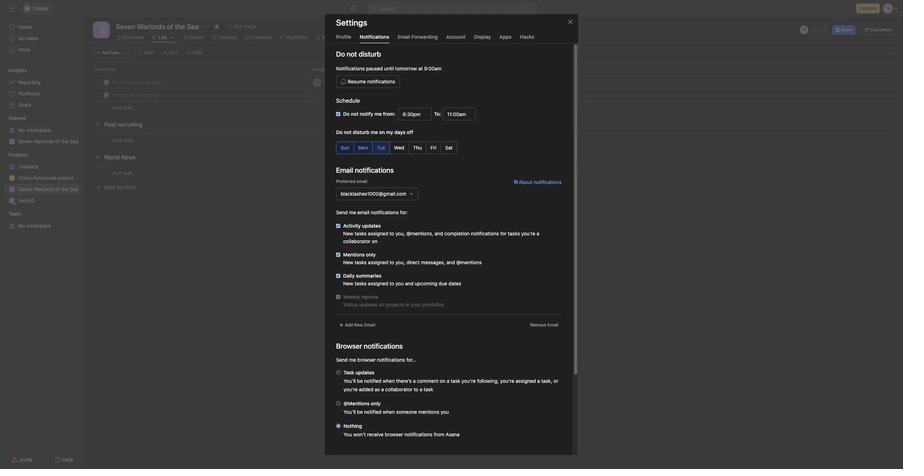 Task type: vqa. For each thing, say whether or not it's contained in the screenshot.
Cancel button
no



Task type: locate. For each thing, give the bounding box(es) containing it.
new inside daily summaries new tasks assigned to you and upcoming due dates
[[343, 281, 354, 287]]

task inside row
[[94, 67, 103, 72]]

task left name
[[94, 67, 103, 72]]

updates down reports
[[359, 302, 378, 308]]

updates down send me email notifications for:
[[362, 223, 381, 229]]

1 vertical spatial completed image
[[102, 91, 111, 99]]

of down cross-functional project plan
[[55, 186, 60, 192]]

1 vertical spatial my workspace
[[18, 223, 51, 229]]

my workspace inside starred element
[[18, 127, 51, 133]]

0 vertical spatial of
[[55, 138, 60, 144]]

you're
[[522, 231, 536, 237]]

when left someone
[[383, 409, 395, 415]]

only for mentions only
[[366, 252, 376, 258]]

do for do not disturb me on my days off
[[336, 129, 343, 135]]

browser right receive
[[385, 432, 403, 438]]

2 task… from the top
[[123, 137, 137, 143]]

1 horizontal spatial and
[[435, 231, 443, 237]]

profile button
[[336, 34, 351, 43]]

home link
[[4, 21, 80, 33]]

and inside 'mentions only new tasks assigned to you, direct messages, and @mentions'
[[447, 260, 455, 266]]

you up weekly reports status updates on projects in your portfolios
[[396, 281, 404, 287]]

functional
[[34, 175, 56, 181]]

2 send from the top
[[336, 357, 348, 363]]

task… down recruiting
[[123, 137, 137, 143]]

my inside global element
[[18, 35, 25, 41]]

you, for @mentions,
[[396, 231, 405, 237]]

0 vertical spatial sea
[[70, 138, 78, 144]]

3 my from the top
[[18, 223, 25, 229]]

to left '@mentions,'
[[390, 231, 394, 237]]

email right the remove
[[548, 323, 559, 328]]

to inside 'mentions only new tasks assigned to you, direct messages, and @mentions'
[[390, 260, 394, 266]]

tasks for daily summaries new tasks assigned to you and upcoming due dates
[[355, 281, 367, 287]]

you're left following,
[[462, 378, 476, 384]]

updates down send me browser notifications for…
[[356, 370, 375, 376]]

1 vertical spatial task
[[344, 370, 354, 376]]

2 vertical spatial task…
[[123, 170, 137, 176]]

talkback link
[[4, 161, 80, 173]]

0 vertical spatial email
[[357, 179, 368, 184]]

a
[[537, 231, 540, 237], [413, 378, 416, 384], [447, 378, 450, 384], [538, 378, 540, 384], [381, 387, 384, 393], [420, 387, 423, 393]]

status
[[343, 302, 358, 308]]

notified inside task updates you'll be notified when there's a comment on a task you're following, you're assigned a task, or you're added as a collaborator to a task
[[364, 378, 382, 384]]

1 vertical spatial not
[[344, 129, 352, 135]]

browser down browser notifications at the left of the page
[[358, 357, 376, 363]]

assigned inside activity updates new tasks assigned to you, @mentions, and completion notifications for tasks you're a collaborator on
[[368, 231, 389, 237]]

0 vertical spatial the
[[61, 138, 68, 144]]

you're down you'll
[[344, 387, 358, 393]]

email forwarding button
[[398, 34, 438, 43]]

1 of from the top
[[55, 138, 60, 144]]

do for do not disturb
[[336, 50, 345, 58]]

hide sidebar image
[[9, 6, 15, 11]]

my inside starred element
[[18, 127, 25, 133]]

2 add task… from the top
[[113, 137, 137, 143]]

0 vertical spatial seven warlords of the sea
[[18, 138, 78, 144]]

gantt
[[424, 34, 437, 40]]

tasks down activity
[[355, 231, 367, 237]]

add
[[102, 50, 110, 55], [113, 105, 122, 111], [113, 137, 122, 143], [113, 170, 122, 176], [104, 184, 115, 191], [345, 323, 353, 328]]

1 horizontal spatial email
[[398, 34, 411, 40]]

1 be from the top
[[357, 378, 363, 384]]

notifications down paused on the top
[[368, 79, 395, 85]]

be down the @mentions
[[357, 409, 363, 415]]

0 vertical spatial notifications
[[360, 34, 390, 40]]

1 vertical spatial you,
[[396, 260, 405, 266]]

0 vertical spatial be
[[357, 378, 363, 384]]

1 vertical spatial you
[[441, 409, 449, 415]]

header untitled section tree grid
[[85, 76, 904, 114]]

you, left 'direct'
[[396, 260, 405, 266]]

0 vertical spatial my workspace
[[18, 127, 51, 133]]

2 the from the top
[[61, 186, 68, 192]]

assigned for summaries
[[368, 281, 389, 287]]

new down daily
[[343, 281, 354, 287]]

0 vertical spatial only
[[366, 252, 376, 258]]

1 send from the top
[[336, 210, 348, 216]]

0 vertical spatial tb
[[802, 27, 807, 32]]

nothing you won't receive browser notifications from asana
[[344, 423, 460, 438]]

me for browser
[[349, 357, 356, 363]]

to inside activity updates new tasks assigned to you, @mentions, and completion notifications for tasks you're a collaborator on
[[390, 231, 394, 237]]

0 vertical spatial updates
[[362, 223, 381, 229]]

send up you'll
[[336, 357, 348, 363]]

add task… for recruiting
[[113, 137, 137, 143]]

new inside activity updates new tasks assigned to you, @mentions, and completion notifications for tasks you're a collaborator on
[[343, 231, 354, 237]]

on right comment
[[440, 378, 446, 384]]

mentions
[[343, 252, 365, 258]]

my tasks
[[18, 35, 39, 41]]

notifications
[[368, 79, 395, 85], [534, 179, 562, 185], [371, 210, 399, 216], [471, 231, 499, 237], [377, 357, 405, 363], [405, 432, 433, 438]]

1 warlords from the top
[[34, 138, 54, 144]]

my workspace link inside 'teams' element
[[4, 220, 80, 232]]

do
[[336, 50, 345, 58], [343, 111, 350, 117], [336, 129, 343, 135]]

add task… row
[[85, 101, 904, 114], [85, 133, 904, 147], [85, 166, 904, 180]]

1 vertical spatial add task…
[[113, 137, 137, 143]]

None checkbox
[[336, 253, 341, 257], [336, 274, 341, 278], [336, 253, 341, 257], [336, 274, 341, 278]]

upgrade
[[860, 6, 877, 11]]

0 horizontal spatial task
[[94, 67, 103, 72]]

new
[[343, 231, 354, 237], [343, 260, 354, 266], [343, 281, 354, 287], [354, 323, 363, 328]]

email down email notifications
[[357, 179, 368, 184]]

seven inside starred element
[[18, 138, 32, 144]]

the up "talkback" 'link'
[[61, 138, 68, 144]]

files
[[399, 34, 410, 40]]

updates
[[362, 223, 381, 229], [359, 302, 378, 308], [356, 370, 375, 376]]

to for updates
[[390, 231, 394, 237]]

0 vertical spatial add task…
[[113, 105, 137, 111]]

assigned down send me email notifications for:
[[368, 231, 389, 237]]

1 seven warlords of the sea from the top
[[18, 138, 78, 144]]

1 vertical spatial sea
[[70, 186, 78, 192]]

email left forwarding
[[398, 34, 411, 40]]

my workspace down team
[[18, 223, 51, 229]]

2 be from the top
[[357, 409, 363, 415]]

None text field
[[399, 108, 432, 120]]

task… inside header untitled section tree grid
[[123, 105, 137, 111]]

add down status
[[345, 323, 353, 328]]

task for task updates you'll be notified when there's a comment on a task you're following, you're assigned a task, or you're added as a collaborator to a task
[[344, 370, 354, 376]]

0 horizontal spatial email
[[365, 323, 376, 328]]

workspace inside starred element
[[27, 127, 51, 133]]

new for new tasks assigned to you and upcoming due dates
[[343, 281, 354, 287]]

the inside projects element
[[61, 186, 68, 192]]

1 my workspace link from the top
[[4, 125, 80, 136]]

a right you're on the right of page
[[537, 231, 540, 237]]

2 my workspace link from the top
[[4, 220, 80, 232]]

email up activity
[[358, 210, 370, 216]]

Completed checkbox
[[102, 91, 111, 99]]

sea inside starred element
[[70, 138, 78, 144]]

2 seven warlords of the sea from the top
[[18, 186, 78, 192]]

Completed checkbox
[[102, 78, 111, 86]]

None text field
[[114, 20, 201, 33], [443, 108, 476, 120], [114, 20, 201, 33], [443, 108, 476, 120]]

messages link
[[356, 33, 385, 41]]

add task… down assign hq locations text field
[[113, 105, 137, 111]]

when inside task updates you'll be notified when there's a comment on a task you're following, you're assigned a task, or you're added as a collaborator to a task
[[383, 378, 395, 384]]

activity updates new tasks assigned to you, @mentions, and completion notifications for tasks you're a collaborator on
[[343, 223, 540, 244]]

the down project
[[61, 186, 68, 192]]

1 you, from the top
[[396, 231, 405, 237]]

a down comment
[[420, 387, 423, 393]]

1 vertical spatial the
[[61, 186, 68, 192]]

add section button
[[93, 181, 138, 194]]

you'll
[[344, 378, 356, 384]]

a right as
[[381, 387, 384, 393]]

1 vertical spatial tb
[[315, 79, 320, 85]]

starred element
[[0, 112, 85, 149]]

me up activity
[[349, 210, 356, 216]]

2 my from the top
[[18, 127, 25, 133]]

2 horizontal spatial email
[[548, 323, 559, 328]]

be for you'll
[[357, 378, 363, 384]]

global element
[[0, 17, 85, 60]]

0 vertical spatial workspace
[[27, 127, 51, 133]]

teams element
[[0, 208, 85, 233]]

mentions only new tasks assigned to you, direct messages, and @mentions
[[343, 252, 482, 266]]

2 horizontal spatial and
[[447, 260, 455, 266]]

me for email
[[349, 210, 356, 216]]

2 my workspace from the top
[[18, 223, 51, 229]]

workspace down goals link
[[27, 127, 51, 133]]

portfolios
[[423, 302, 444, 308]]

task
[[94, 67, 103, 72], [344, 370, 354, 376]]

task up name
[[111, 50, 119, 55]]

2 add task… row from the top
[[85, 133, 904, 147]]

2 seven warlords of the sea link from the top
[[4, 184, 80, 195]]

workspace down the amjad link
[[27, 223, 51, 229]]

assignee
[[313, 67, 331, 72]]

add task… down post recruiting
[[113, 137, 137, 143]]

add section
[[104, 184, 135, 191]]

0 vertical spatial my workspace link
[[4, 125, 80, 136]]

completed image inside recruiting top pirates cell
[[102, 78, 111, 86]]

seven down cross-
[[18, 186, 32, 192]]

my up inbox
[[18, 35, 25, 41]]

0 vertical spatial task
[[111, 50, 119, 55]]

add task… button for news
[[113, 169, 137, 177]]

close image
[[568, 19, 574, 25]]

not for notify
[[351, 111, 359, 117]]

task… down assign hq locations text field
[[123, 105, 137, 111]]

1 notified from the top
[[364, 378, 382, 384]]

to up weekly reports status updates on projects in your portfolios
[[390, 281, 394, 287]]

0 vertical spatial add task… button
[[113, 104, 137, 112]]

1 completed image from the top
[[102, 78, 111, 86]]

collapse task list for this section image
[[95, 155, 101, 160]]

notifications for notifications paused until tomorrow at 9:00am
[[336, 66, 365, 71]]

2 when from the top
[[383, 409, 395, 415]]

1 horizontal spatial you
[[441, 409, 449, 415]]

about notifications
[[519, 179, 562, 185]]

2 horizontal spatial you're
[[500, 378, 515, 384]]

1 horizontal spatial task
[[344, 370, 354, 376]]

and right messages,
[[447, 260, 455, 266]]

2 vertical spatial my
[[18, 223, 25, 229]]

assigned up "summaries"
[[368, 260, 389, 266]]

None radio
[[336, 371, 341, 375], [336, 424, 341, 429], [336, 371, 341, 375], [336, 424, 341, 429]]

projects
[[8, 152, 28, 158]]

2 sea from the top
[[70, 186, 78, 192]]

add up the add section button
[[113, 170, 122, 176]]

send up activity
[[336, 210, 348, 216]]

seven up projects
[[18, 138, 32, 144]]

2 of from the top
[[55, 186, 60, 192]]

account button
[[447, 34, 466, 43]]

notified down the @mentions
[[364, 409, 382, 415]]

3 add task… from the top
[[113, 170, 137, 176]]

you, inside 'mentions only new tasks assigned to you, direct messages, and @mentions'
[[396, 260, 405, 266]]

do up the sun
[[336, 129, 343, 135]]

add task… up section
[[113, 170, 137, 176]]

a inside activity updates new tasks assigned to you, @mentions, and completion notifications for tasks you're a collaborator on
[[537, 231, 540, 237]]

0 vertical spatial task
[[94, 67, 103, 72]]

1 vertical spatial workspace
[[27, 223, 51, 229]]

1 vertical spatial me
[[349, 210, 356, 216]]

me up you'll
[[349, 357, 356, 363]]

to inside daily summaries new tasks assigned to you and upcoming due dates
[[390, 281, 394, 287]]

new down status
[[354, 323, 363, 328]]

tasks
[[27, 35, 39, 41], [355, 231, 367, 237], [508, 231, 520, 237], [355, 260, 367, 266], [355, 281, 367, 287]]

1 vertical spatial task
[[451, 378, 461, 384]]

tue
[[377, 145, 386, 151]]

updates inside activity updates new tasks assigned to you, @mentions, and completion notifications for tasks you're a collaborator on
[[362, 223, 381, 229]]

1 vertical spatial add task… row
[[85, 133, 904, 147]]

and left upcoming in the bottom of the page
[[405, 281, 414, 287]]

to down comment
[[414, 387, 419, 393]]

tb
[[802, 27, 807, 32], [315, 79, 320, 85]]

task… for recruiting
[[123, 137, 137, 143]]

1 horizontal spatial collaborator
[[385, 387, 413, 393]]

seven warlords of the sea link
[[4, 136, 80, 147], [4, 184, 80, 195]]

notifications left 'for'
[[471, 231, 499, 237]]

daily summaries new tasks assigned to you and upcoming due dates
[[343, 273, 462, 287]]

added
[[359, 387, 374, 393]]

on inside task updates you'll be notified when there's a comment on a task you're following, you're assigned a task, or you're added as a collaborator to a task
[[440, 378, 446, 384]]

2 seven from the top
[[18, 186, 32, 192]]

and left completion
[[435, 231, 443, 237]]

2 vertical spatial me
[[349, 357, 356, 363]]

when
[[383, 378, 395, 384], [383, 409, 395, 415]]

2 vertical spatial add task… button
[[113, 169, 137, 177]]

1 vertical spatial and
[[447, 260, 455, 266]]

3 add task… button from the top
[[113, 169, 137, 177]]

warlords inside starred element
[[34, 138, 54, 144]]

completed image down completed checkbox
[[102, 91, 111, 99]]

send
[[336, 210, 348, 216], [336, 357, 348, 363]]

0 vertical spatial do
[[336, 50, 345, 58]]

upcoming
[[415, 281, 438, 287]]

sea
[[70, 138, 78, 144], [70, 186, 78, 192]]

about
[[519, 179, 533, 185]]

about notifications link
[[514, 179, 562, 209]]

1 the from the top
[[61, 138, 68, 144]]

0 vertical spatial you
[[396, 281, 404, 287]]

seven warlords of the sea down cross-functional project plan
[[18, 186, 78, 192]]

starred
[[8, 115, 26, 121]]

1 add task… button from the top
[[113, 104, 137, 112]]

add task… for news
[[113, 170, 137, 176]]

fri
[[431, 145, 437, 151]]

0 vertical spatial completed image
[[102, 78, 111, 86]]

1 vertical spatial updates
[[359, 302, 378, 308]]

me right disturb
[[371, 129, 378, 135]]

0 vertical spatial add task… row
[[85, 101, 904, 114]]

my inside 'teams' element
[[18, 223, 25, 229]]

0 vertical spatial not
[[351, 111, 359, 117]]

1 vertical spatial collaborator
[[385, 387, 413, 393]]

1 vertical spatial my
[[18, 127, 25, 133]]

add task… button up section
[[113, 169, 137, 177]]

1 vertical spatial warlords
[[34, 186, 54, 192]]

notifications left the "from"
[[405, 432, 433, 438]]

you,
[[396, 231, 405, 237], [396, 260, 405, 266]]

0 horizontal spatial browser
[[358, 357, 376, 363]]

notifications up resume
[[336, 66, 365, 71]]

notifications left for…
[[377, 357, 405, 363]]

you right mentions
[[441, 409, 449, 415]]

1 task… from the top
[[123, 105, 137, 111]]

calendar link
[[245, 33, 272, 41]]

add down post recruiting
[[113, 137, 122, 143]]

tasks down mentions
[[355, 260, 367, 266]]

black
[[334, 79, 345, 85]]

talkback
[[18, 164, 38, 170]]

0 horizontal spatial collaborator
[[343, 238, 371, 244]]

assigned left task,
[[516, 378, 536, 384]]

insights
[[8, 67, 27, 73]]

2 completed image from the top
[[102, 91, 111, 99]]

tasks inside 'mentions only new tasks assigned to you, direct messages, and @mentions'
[[355, 260, 367, 266]]

collaborator up mentions
[[343, 238, 371, 244]]

email inside remove email button
[[548, 323, 559, 328]]

asana
[[446, 432, 460, 438]]

my for global element
[[18, 35, 25, 41]]

task… up section
[[123, 170, 137, 176]]

recruiting top pirates cell
[[85, 76, 310, 89]]

when inside "@mentions only you'll be notified when someone mentions you"
[[383, 409, 395, 415]]

1 vertical spatial browser
[[385, 432, 403, 438]]

sea inside projects element
[[70, 186, 78, 192]]

None radio
[[336, 402, 341, 406]]

1 seven from the top
[[18, 138, 32, 144]]

@mentions
[[344, 401, 370, 407]]

add task… button down assign hq locations text field
[[113, 104, 137, 112]]

assigned inside daily summaries new tasks assigned to you and upcoming due dates
[[368, 281, 389, 287]]

add left section
[[104, 184, 115, 191]]

warlords inside projects element
[[34, 186, 54, 192]]

on inside activity updates new tasks assigned to you, @mentions, and completion notifications for tasks you're a collaborator on
[[372, 238, 378, 244]]

on down send me email notifications for:
[[372, 238, 378, 244]]

add task… row for post recruiting
[[85, 133, 904, 147]]

projects button
[[0, 151, 28, 158]]

0 vertical spatial notified
[[364, 378, 382, 384]]

workflow
[[286, 34, 308, 40]]

1 vertical spatial add task… button
[[113, 136, 137, 144]]

only for @mentions only
[[371, 401, 381, 407]]

my down starred
[[18, 127, 25, 133]]

1 vertical spatial when
[[383, 409, 395, 415]]

you, inside activity updates new tasks assigned to you, @mentions, and completion notifications for tasks you're a collaborator on
[[396, 231, 405, 237]]

account
[[447, 34, 466, 40]]

1 vertical spatial of
[[55, 186, 60, 192]]

2 vertical spatial add task… row
[[85, 166, 904, 180]]

0 horizontal spatial you
[[396, 281, 404, 287]]

display
[[474, 34, 491, 40]]

1 horizontal spatial task
[[424, 387, 434, 393]]

row
[[85, 63, 904, 76], [93, 75, 895, 76], [85, 76, 904, 89], [85, 88, 904, 101]]

only right mentions
[[366, 252, 376, 258]]

seven warlords of the sea up "talkback" 'link'
[[18, 138, 78, 144]]

when for someone
[[383, 409, 395, 415]]

collaborator inside task updates you'll be notified when there's a comment on a task you're following, you're assigned a task, or you're added as a collaborator to a task
[[385, 387, 413, 393]]

the
[[61, 138, 68, 144], [61, 186, 68, 192]]

not
[[351, 111, 359, 117], [344, 129, 352, 135]]

new inside 'mentions only new tasks assigned to you, direct messages, and @mentions'
[[343, 260, 354, 266]]

seven inside projects element
[[18, 186, 32, 192]]

profile
[[336, 34, 351, 40]]

list image
[[97, 26, 106, 34]]

tasks inside daily summaries new tasks assigned to you and upcoming due dates
[[355, 281, 367, 287]]

1 vertical spatial only
[[371, 401, 381, 407]]

my workspace inside 'teams' element
[[18, 223, 51, 229]]

only down as
[[371, 401, 381, 407]]

a right there's
[[413, 378, 416, 384]]

0 vertical spatial when
[[383, 378, 395, 384]]

assigned inside 'mentions only new tasks assigned to you, direct messages, and @mentions'
[[368, 260, 389, 266]]

2 vertical spatial updates
[[356, 370, 375, 376]]

1 horizontal spatial tb
[[802, 27, 807, 32]]

task down comment
[[424, 387, 434, 393]]

1 vertical spatial my workspace link
[[4, 220, 80, 232]]

completed image inside assign hq locations cell
[[102, 91, 111, 99]]

2 horizontal spatial task
[[451, 378, 461, 384]]

2 vertical spatial do
[[336, 129, 343, 135]]

0 vertical spatial task…
[[123, 105, 137, 111]]

your
[[411, 302, 421, 308]]

0 horizontal spatial tb
[[315, 79, 320, 85]]

1 vertical spatial send
[[336, 357, 348, 363]]

world news
[[104, 154, 136, 161]]

be inside "@mentions only you'll be notified when someone mentions you"
[[357, 409, 363, 415]]

collaborator down there's
[[385, 387, 413, 393]]

1 sea from the top
[[70, 138, 78, 144]]

goals
[[18, 102, 31, 108]]

1 vertical spatial seven
[[18, 186, 32, 192]]

when left there's
[[383, 378, 395, 384]]

add task… button down post recruiting
[[113, 136, 137, 144]]

1 vertical spatial notified
[[364, 409, 382, 415]]

email forwarding
[[398, 34, 438, 40]]

resume notifications button
[[336, 75, 400, 88]]

0 vertical spatial my
[[18, 35, 25, 41]]

email up browser notifications at the left of the page
[[365, 323, 376, 328]]

world news button
[[104, 151, 136, 164]]

notifications left for:
[[371, 210, 399, 216]]

reporting link
[[4, 77, 80, 88]]

do down profile button
[[336, 50, 345, 58]]

2 you, from the top
[[396, 260, 405, 266]]

warlords up "talkback" 'link'
[[34, 138, 54, 144]]

task… for news
[[123, 170, 137, 176]]

None checkbox
[[336, 224, 341, 228], [336, 295, 341, 299], [336, 224, 341, 228], [336, 295, 341, 299]]

not left disturb
[[344, 129, 352, 135]]

to inside task updates you'll be notified when there's a comment on a task you're following, you're assigned a task, or you're added as a collaborator to a task
[[414, 387, 419, 393]]

add task… row for world news
[[85, 166, 904, 180]]

1 my workspace from the top
[[18, 127, 51, 133]]

updates inside task updates you'll be notified when there's a comment on a task you're following, you're assigned a task, or you're added as a collaborator to a task
[[356, 370, 375, 376]]

0 vertical spatial warlords
[[34, 138, 54, 144]]

add inside header untitled section tree grid
[[113, 105, 122, 111]]

weekly
[[343, 294, 360, 300]]

for…
[[407, 357, 417, 363]]

you inside "@mentions only you'll be notified when someone mentions you"
[[441, 409, 449, 415]]

do right do not notify me from: option
[[343, 111, 350, 117]]

0 vertical spatial collaborator
[[343, 238, 371, 244]]

due
[[355, 67, 363, 72]]

be inside task updates you'll be notified when there's a comment on a task you're following, you're assigned a task, or you're added as a collaborator to a task
[[357, 378, 363, 384]]

2 warlords from the top
[[34, 186, 54, 192]]

1 when from the top
[[383, 378, 395, 384]]

preferred email
[[336, 179, 368, 184]]

you, left '@mentions,'
[[396, 231, 405, 237]]

browser notifications
[[336, 342, 403, 350]]

a right comment
[[447, 378, 450, 384]]

1 add task… from the top
[[113, 105, 137, 111]]

add new email
[[345, 323, 376, 328]]

0 vertical spatial you,
[[396, 231, 405, 237]]

daily
[[343, 273, 355, 279]]

1 vertical spatial seven warlords of the sea
[[18, 186, 78, 192]]

be right you'll
[[357, 378, 363, 384]]

2 notified from the top
[[364, 409, 382, 415]]

1 vertical spatial notifications
[[336, 66, 365, 71]]

notified for only
[[364, 409, 382, 415]]

display button
[[474, 34, 491, 43]]

the inside starred element
[[61, 138, 68, 144]]

0 horizontal spatial and
[[405, 281, 414, 287]]

my workspace link down goals link
[[4, 125, 80, 136]]

0 vertical spatial seven
[[18, 138, 32, 144]]

tasks inside global element
[[27, 35, 39, 41]]

name
[[105, 67, 116, 72]]

my workspace down starred
[[18, 127, 51, 133]]

my workspace link down the amjad link
[[4, 220, 80, 232]]

1 vertical spatial task…
[[123, 137, 137, 143]]

3 task… from the top
[[123, 170, 137, 176]]

completed image
[[102, 78, 111, 86], [102, 91, 111, 99]]

1 horizontal spatial browser
[[385, 432, 403, 438]]

my down team
[[18, 223, 25, 229]]

insights button
[[0, 67, 27, 74]]

task inside task updates you'll be notified when there's a comment on a task you're following, you're assigned a task, or you're added as a collaborator to a task
[[344, 370, 354, 376]]

1 vertical spatial be
[[357, 409, 363, 415]]

task up you'll
[[344, 370, 354, 376]]

1 my from the top
[[18, 35, 25, 41]]

1 vertical spatial seven warlords of the sea link
[[4, 184, 80, 195]]

0 vertical spatial seven warlords of the sea link
[[4, 136, 80, 147]]

2 vertical spatial and
[[405, 281, 414, 287]]

on left the projects in the left bottom of the page
[[379, 302, 385, 308]]

notified inside "@mentions only you'll be notified when someone mentions you"
[[364, 409, 382, 415]]

assigned for updates
[[368, 231, 389, 237]]

2 workspace from the top
[[27, 223, 51, 229]]

add task…
[[113, 105, 137, 111], [113, 137, 137, 143], [113, 170, 137, 176]]

post recruiting
[[104, 122, 143, 128]]

2 add task… button from the top
[[113, 136, 137, 144]]

0 horizontal spatial task
[[111, 50, 119, 55]]

3 add task… row from the top
[[85, 166, 904, 180]]

only inside "@mentions only you'll be notified when someone mentions you"
[[371, 401, 381, 407]]

only inside 'mentions only new tasks assigned to you, direct messages, and @mentions'
[[366, 252, 376, 258]]

1 workspace from the top
[[27, 127, 51, 133]]

0 vertical spatial and
[[435, 231, 443, 237]]

to up daily summaries new tasks assigned to you and upcoming due dates
[[390, 260, 394, 266]]

1 vertical spatial do
[[343, 111, 350, 117]]

completed image up completed option
[[102, 78, 111, 86]]



Task type: describe. For each thing, give the bounding box(es) containing it.
tomorrow
[[396, 66, 417, 71]]

of inside starred element
[[55, 138, 60, 144]]

activity
[[343, 223, 361, 229]]

mon
[[358, 145, 368, 151]]

paused
[[366, 66, 383, 71]]

on left my
[[379, 129, 385, 135]]

of inside projects element
[[55, 186, 60, 192]]

1 seven warlords of the sea link from the top
[[4, 136, 80, 147]]

remove from starred image
[[214, 24, 220, 29]]

0 horizontal spatial you're
[[344, 387, 358, 393]]

add task… inside header untitled section tree grid
[[113, 105, 137, 111]]

section
[[116, 184, 135, 191]]

my workspace link inside starred element
[[4, 125, 80, 136]]

@mentions only you'll be notified when someone mentions you
[[344, 401, 449, 415]]

new for new tasks assigned to you, @mentions, and completion notifications for tasks you're a collaborator on
[[343, 231, 354, 237]]

won't
[[354, 432, 366, 438]]

for
[[501, 231, 507, 237]]

assigned for only
[[368, 260, 389, 266]]

world
[[104, 154, 120, 161]]

at
[[419, 66, 423, 71]]

my for 'teams' element
[[18, 223, 25, 229]]

send me browser notifications for…
[[336, 357, 417, 363]]

tb inside button
[[802, 27, 807, 32]]

task for task name
[[94, 67, 103, 72]]

add task… button inside header untitled section tree grid
[[113, 104, 137, 112]]

list
[[158, 34, 167, 40]]

blacklashes1000@gmail.com button
[[336, 188, 418, 200]]

thu
[[413, 145, 422, 151]]

notifications inside button
[[368, 79, 395, 85]]

1 add task… row from the top
[[85, 101, 904, 114]]

board link
[[184, 33, 203, 41]]

to for summaries
[[390, 281, 394, 287]]

do for do not notify me from:
[[343, 111, 350, 117]]

notifications inside activity updates new tasks assigned to you, @mentions, and completion notifications for tasks you're a collaborator on
[[471, 231, 499, 237]]

preferred
[[336, 179, 356, 184]]

for:
[[400, 210, 408, 216]]

completed image for assign hq locations text field
[[102, 91, 111, 99]]

Do not notify me from: checkbox
[[336, 112, 341, 116]]

workflow link
[[281, 33, 308, 41]]

send for send me browser notifications for…
[[336, 357, 348, 363]]

and inside daily summaries new tasks assigned to you and upcoming due dates
[[405, 281, 414, 287]]

2 vertical spatial task
[[424, 387, 434, 393]]

notifications for notifications
[[360, 34, 390, 40]]

due
[[439, 281, 448, 287]]

starred button
[[0, 115, 26, 122]]

forwarding
[[412, 34, 438, 40]]

portfolios
[[18, 91, 40, 97]]

mentions
[[419, 409, 440, 415]]

my
[[386, 129, 393, 135]]

Recruiting top Pirates text field
[[111, 79, 163, 86]]

seven warlords of the sea inside starred element
[[18, 138, 78, 144]]

not disturb
[[347, 50, 381, 58]]

blacklashes1000@gmail.com
[[341, 191, 407, 197]]

there's
[[396, 378, 412, 384]]

tasks for activity updates new tasks assigned to you, @mentions, and completion notifications for tasks you're a collaborator on
[[355, 231, 367, 237]]

on inside weekly reports status updates on projects in your portfolios
[[379, 302, 385, 308]]

post recruiting button
[[104, 118, 143, 131]]

row containing tb
[[85, 76, 904, 89]]

@mentions
[[457, 260, 482, 266]]

0 vertical spatial me
[[371, 129, 378, 135]]

share button
[[833, 25, 856, 35]]

send me email notifications for:
[[336, 210, 408, 216]]

tyler
[[323, 79, 333, 85]]

add new email button
[[336, 320, 379, 330]]

remove
[[531, 323, 547, 328]]

0 vertical spatial browser
[[358, 357, 376, 363]]

add inside button
[[345, 323, 353, 328]]

you inside daily summaries new tasks assigned to you and upcoming due dates
[[396, 281, 404, 287]]

plan
[[75, 175, 84, 181]]

upgrade button
[[857, 4, 880, 13]]

updates for activity updates
[[362, 223, 381, 229]]

insights element
[[0, 64, 85, 112]]

add up task name
[[102, 50, 110, 55]]

cross-functional project plan
[[18, 175, 84, 181]]

nothing
[[344, 423, 362, 429]]

notified for updates
[[364, 378, 382, 384]]

notifications right about
[[534, 179, 562, 185]]

browser inside nothing you won't receive browser notifications from asana
[[385, 432, 403, 438]]

dashboard link
[[316, 33, 348, 41]]

add task
[[102, 50, 119, 55]]

when for there's
[[383, 378, 395, 384]]

messages
[[362, 34, 385, 40]]

tb inside row
[[315, 79, 320, 85]]

task inside button
[[111, 50, 119, 55]]

completion
[[445, 231, 470, 237]]

to for only
[[390, 260, 394, 266]]

be for you'll
[[357, 409, 363, 415]]

send for send me email notifications for:
[[336, 210, 348, 216]]

updates for task updates
[[356, 370, 375, 376]]

projects element
[[0, 149, 85, 208]]

email inside email forwarding button
[[398, 34, 411, 40]]

assigned inside task updates you'll be notified when there's a comment on a task you're following, you're assigned a task, or you're added as a collaborator to a task
[[516, 378, 536, 384]]

1 vertical spatial email
[[358, 210, 370, 216]]

settings
[[336, 18, 368, 27]]

as
[[375, 387, 380, 393]]

sat
[[445, 145, 453, 151]]

do not disturb
[[336, 50, 381, 58]]

task updates you'll be notified when there's a comment on a task you're following, you're assigned a task, or you're added as a collaborator to a task
[[344, 370, 559, 393]]

tasks for mentions only new tasks assigned to you, direct messages, and @mentions
[[355, 260, 367, 266]]

row containing task name
[[85, 63, 904, 76]]

a left task,
[[538, 378, 540, 384]]

do not notify me from:
[[343, 111, 396, 117]]

notifications inside nothing you won't receive browser notifications from asana
[[405, 432, 433, 438]]

not for disturb
[[344, 129, 352, 135]]

you'll
[[344, 409, 356, 415]]

seven warlords of the sea inside projects element
[[18, 186, 78, 192]]

add task… button for recruiting
[[113, 136, 137, 144]]

new for new tasks assigned to you, direct messages, and @mentions
[[343, 260, 354, 266]]

me from:
[[375, 111, 396, 117]]

tasks right 'for'
[[508, 231, 520, 237]]

assign hq locations cell
[[85, 88, 310, 101]]

dashboard
[[322, 34, 348, 40]]

to:
[[434, 111, 442, 117]]

resume
[[348, 79, 366, 85]]

remove email button
[[527, 320, 562, 330]]

task,
[[542, 378, 553, 384]]

email notifications
[[336, 166, 394, 174]]

post
[[104, 122, 116, 128]]

or
[[554, 378, 559, 384]]

until
[[384, 66, 394, 71]]

share
[[842, 27, 853, 32]]

apps button
[[500, 34, 512, 43]]

following,
[[477, 378, 499, 384]]

hacks button
[[520, 34, 535, 43]]

files link
[[394, 33, 410, 41]]

cross-functional project plan link
[[4, 173, 84, 184]]

email inside add new email button
[[365, 323, 376, 328]]

tyler black
[[323, 79, 345, 85]]

cross-
[[18, 175, 34, 181]]

Assign HQ locations text field
[[111, 91, 160, 98]]

updates inside weekly reports status updates on projects in your portfolios
[[359, 302, 378, 308]]

completed image for recruiting top pirates text field
[[102, 78, 111, 86]]

9:00am
[[424, 66, 442, 71]]

collaborator inside activity updates new tasks assigned to you, @mentions, and completion notifications for tasks you're a collaborator on
[[343, 238, 371, 244]]

from
[[434, 432, 445, 438]]

do not disturb me on my days off
[[336, 129, 414, 135]]

someone
[[396, 409, 417, 415]]

my tasks link
[[4, 33, 80, 44]]

date
[[364, 67, 373, 72]]

and inside activity updates new tasks assigned to you, @mentions, and completion notifications for tasks you're a collaborator on
[[435, 231, 443, 237]]

inbox
[[18, 46, 31, 52]]

messages,
[[421, 260, 446, 266]]

you, for direct
[[396, 260, 405, 266]]

gantt link
[[418, 33, 437, 41]]

resume notifications
[[348, 79, 395, 85]]

@mentions,
[[407, 231, 434, 237]]

collapse task list for this section image
[[95, 122, 101, 127]]

remove email
[[531, 323, 559, 328]]

new inside button
[[354, 323, 363, 328]]

days off
[[395, 129, 414, 135]]

1 horizontal spatial you're
[[462, 378, 476, 384]]

workspace inside 'teams' element
[[27, 223, 51, 229]]

timeline
[[217, 34, 237, 40]]



